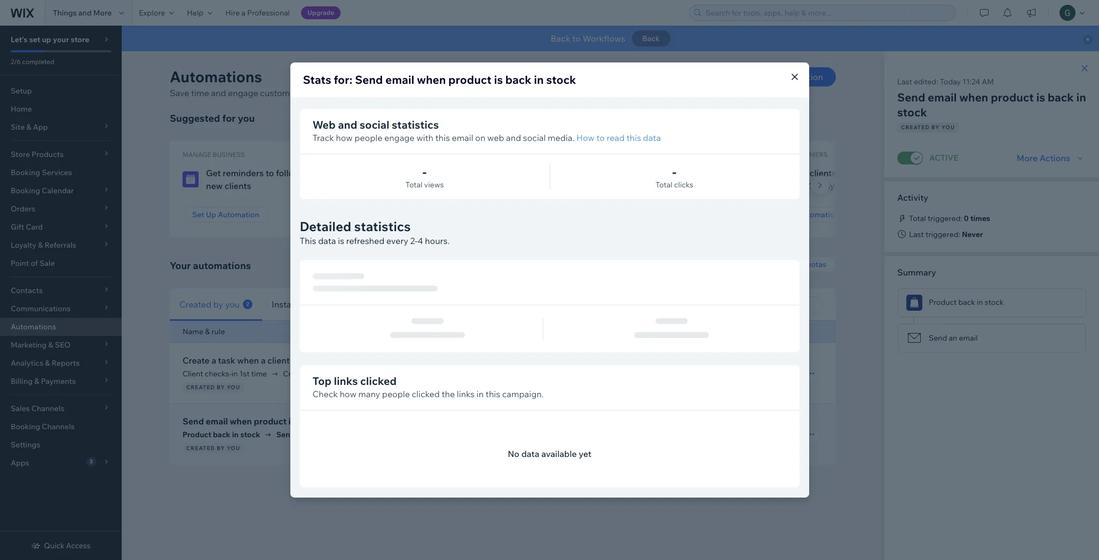 Task type: describe. For each thing, give the bounding box(es) containing it.
stats
[[303, 73, 331, 87]]

for right suggested
[[222, 112, 236, 124]]

1 vertical spatial today
[[612, 368, 633, 378]]

sale
[[40, 258, 55, 268]]

back for back to workflows
[[551, 33, 571, 44]]

1 horizontal spatial social
[[523, 132, 546, 143]]

checked- inside email clients who haven't checked- in for 14 days
[[888, 168, 925, 178]]

manage your quotas
[[753, 260, 827, 269]]

more
[[93, 8, 112, 18]]

to inside get reminders to follow up with new clients
[[266, 168, 274, 178]]

quick access
[[44, 541, 91, 551]]

back for back
[[643, 34, 660, 43]]

manage your quotas button
[[743, 256, 836, 272]]

more.
[[440, 88, 463, 98]]

0 vertical spatial send an email
[[929, 333, 978, 343]]

set up automation for bring back clients who haven't checked-in for a month
[[386, 210, 453, 219]]

how to read this data link
[[577, 132, 661, 143]]

watch a short video to learn the basics of wix automations
[[569, 178, 726, 197]]

hours.
[[425, 235, 450, 246]]

detailed
[[300, 218, 351, 234]]

total for - total views
[[406, 180, 423, 190]]

1 vertical spatial active
[[501, 369, 525, 377]]

point of sale link
[[0, 254, 122, 272]]

triggered: for last triggered:
[[926, 230, 961, 239]]

tip
[[569, 151, 579, 159]]

send right icon
[[929, 333, 947, 343]]

triggered: for total triggered:
[[928, 214, 963, 223]]

name
[[183, 327, 203, 336]]

a inside "bring back clients who haven't checked-in for a month"
[[459, 180, 464, 191]]

engage inside web and social statistics track how people engage with this email on web and social media. how to read this data
[[384, 132, 415, 143]]

top
[[313, 374, 332, 388]]

for inside email clients who haven't checked- in for 14 days
[[795, 180, 807, 191]]

stats for: send email when product is back in stock
[[303, 73, 576, 87]]

2 horizontal spatial total
[[909, 214, 926, 223]]

create a task when a client first attends
[[183, 355, 341, 366]]

haven't
[[857, 168, 886, 178]]

views
[[424, 180, 444, 190]]

automations link
[[0, 318, 122, 336]]

create for create a task when a client first attends
[[183, 355, 210, 366]]

4
[[418, 235, 423, 246]]

web
[[313, 118, 336, 131]]

back button
[[632, 30, 670, 46]]

up for in
[[786, 210, 796, 219]]

professional
[[247, 8, 290, 18]]

manage
[[753, 260, 781, 269]]

media.
[[548, 132, 575, 143]]

client
[[268, 355, 290, 366]]

automated
[[323, 88, 367, 98]]

create a task
[[283, 369, 328, 379]]

setup link
[[0, 82, 122, 100]]

1 vertical spatial links
[[457, 389, 475, 399]]

let's
[[11, 35, 28, 44]]

last triggered: never
[[909, 230, 983, 239]]

you for installed for you
[[321, 299, 336, 309]]

up for checked-
[[399, 210, 409, 219]]

by inside last edited: today 11:24 am send email when product is back in stock created by you
[[932, 124, 940, 131]]

created by you for a
[[186, 384, 240, 391]]

with inside get reminders to follow up with new clients
[[315, 168, 332, 178]]

for:
[[334, 73, 353, 87]]

total triggered: 0 times
[[909, 214, 991, 223]]

today 11:24 am
[[612, 368, 666, 378]]

every
[[386, 235, 408, 246]]

to inside "alert"
[[573, 33, 581, 44]]

created inside last edited: today 11:24 am send email when product is back in stock created by you
[[901, 124, 930, 131]]

a for create a task when a client first attends
[[212, 355, 216, 366]]

email inside last edited: today 11:24 am send email when product is back in stock created by you
[[928, 90, 957, 104]]

icon image
[[907, 330, 923, 346]]

0 horizontal spatial an
[[297, 430, 305, 439]]

automations inside watch a short video to learn the basics of wix automations
[[569, 187, 614, 197]]

time inside the 'automations save time and engage customers with automated emails, tasks, and more.'
[[191, 88, 209, 98]]

send email when product is back in stock
[[183, 416, 351, 427]]

no data available yet
[[508, 449, 592, 459]]

web
[[487, 132, 504, 143]]

checks-
[[205, 369, 232, 379]]

explore
[[139, 8, 165, 18]]

suggested
[[170, 112, 220, 124]]

client checks-in 1st time
[[183, 369, 267, 379]]

detailed statistics this data is refreshed every 2-4 hours.
[[300, 218, 450, 246]]

bring
[[399, 168, 421, 178]]

sidebar element
[[0, 26, 122, 560]]

last for last edited: today 11:24 am send email when product is back in stock created by you
[[898, 77, 912, 87]]

automations
[[193, 260, 251, 272]]

1 set up automation from the left
[[192, 210, 259, 219]]

1 vertical spatial product
[[183, 430, 211, 439]]

set up automation for email clients who haven't checked- in for 14 days
[[772, 210, 839, 219]]

new automation
[[756, 72, 823, 82]]

in inside email clients who haven't checked- in for 14 days
[[786, 180, 793, 191]]

0 horizontal spatial product
[[254, 416, 287, 427]]

created by you
[[179, 299, 240, 309]]

to inside watch a short video to learn the basics of wix automations
[[640, 178, 647, 187]]

store
[[71, 35, 89, 44]]

back inside last edited: today 11:24 am send email when product is back in stock created by you
[[1048, 90, 1074, 104]]

1 set from the left
[[192, 210, 204, 219]]

0 horizontal spatial social
[[360, 118, 390, 131]]

refreshed
[[346, 235, 385, 246]]

things and more
[[53, 8, 112, 18]]

0 horizontal spatial am
[[654, 368, 666, 378]]

first
[[292, 355, 308, 366]]

customers
[[260, 88, 302, 98]]

set for bring back clients who haven't checked-in for a month
[[386, 210, 398, 219]]

2 vertical spatial data
[[522, 449, 540, 459]]

automation right new
[[776, 72, 823, 82]]

by for create a task when a client first attends
[[217, 384, 225, 391]]

set for email clients who haven't checked- in for 14 days
[[772, 210, 784, 219]]

data inside the detailed statistics this data is refreshed every 2-4 hours.
[[318, 235, 336, 246]]

up inside get reminders to follow up with new clients
[[302, 168, 313, 178]]

this inside top links clicked check how many people clicked the links in this campaign.
[[486, 389, 500, 399]]

1st
[[240, 369, 250, 379]]

booking channels
[[11, 422, 75, 431]]

haven't
[[492, 168, 521, 178]]

checked- inside "bring back clients who haven't checked-in for a month"
[[399, 180, 436, 191]]

you for send email when product is back in stock
[[227, 445, 240, 452]]

in inside "bring back clients who haven't checked-in for a month"
[[436, 180, 443, 191]]

0 vertical spatial an
[[949, 333, 958, 343]]

1 horizontal spatial product
[[449, 73, 492, 87]]

email clients who haven't checked- in for 14 days
[[786, 168, 925, 191]]

settings link
[[0, 436, 122, 454]]

wix
[[713, 178, 726, 187]]

&
[[205, 327, 210, 336]]

last edited: today 11:24 am send email when product is back in stock created by you
[[898, 77, 1087, 131]]

task for create a task
[[314, 369, 328, 379]]

1 up from the left
[[206, 210, 216, 219]]

filter
[[661, 300, 679, 309]]

activity
[[898, 192, 929, 203]]

follow
[[276, 168, 300, 178]]

check
[[313, 389, 338, 399]]

created for send email when product is back in stock
[[186, 445, 215, 452]]

back to workflows
[[551, 33, 626, 44]]

with inside web and social statistics track how people engage with this email on web and social media. how to read this data
[[417, 132, 434, 143]]

1 horizontal spatial product back in stock
[[929, 297, 1004, 307]]

new
[[756, 72, 774, 82]]

1 vertical spatial 11:24
[[635, 368, 652, 378]]

engage inside the 'automations save time and engage customers with automated emails, tasks, and more.'
[[228, 88, 258, 98]]

2/6
[[11, 58, 21, 66]]

last for last triggered: never
[[909, 230, 924, 239]]

upgrade
[[308, 9, 334, 17]]

0 vertical spatial active
[[930, 153, 959, 163]]

stock inside last edited: today 11:24 am send email when product is back in stock created by you
[[898, 105, 927, 119]]

with inside the 'automations save time and engage customers with automated emails, tasks, and more.'
[[304, 88, 321, 98]]

quick
[[44, 541, 64, 551]]

last edited
[[612, 327, 651, 336]]

people for social
[[355, 132, 383, 143]]

emails,
[[369, 88, 396, 98]]

- total views
[[406, 164, 444, 190]]

manage
[[183, 151, 211, 159]]

send down client
[[183, 416, 204, 427]]

basics
[[681, 178, 703, 187]]

rule
[[212, 327, 225, 336]]

last for last edited
[[612, 327, 627, 336]]

2/6 completed
[[11, 58, 54, 66]]

of inside watch a short video to learn the basics of wix automations
[[705, 178, 712, 187]]

customers for bring
[[401, 151, 441, 159]]

booking services
[[11, 168, 72, 177]]

services
[[42, 168, 72, 177]]

2 horizontal spatial this
[[627, 132, 641, 143]]



Task type: vqa. For each thing, say whether or not it's contained in the screenshot.
when
yes



Task type: locate. For each thing, give the bounding box(es) containing it.
new
[[206, 180, 223, 191]]

booking channels link
[[0, 418, 122, 436]]

set up automation down 14
[[772, 210, 839, 219]]

point
[[11, 258, 29, 268]]

0 horizontal spatial -
[[423, 164, 427, 180]]

save
[[170, 88, 189, 98]]

home link
[[0, 100, 122, 118]]

booking
[[11, 168, 40, 177], [11, 422, 40, 431]]

- for - total clicks
[[673, 164, 677, 180]]

create
[[183, 355, 210, 366], [283, 369, 306, 379]]

0 vertical spatial social
[[360, 118, 390, 131]]

total inside - total clicks
[[656, 180, 673, 190]]

in inside top links clicked check how many people clicked the links in this campaign.
[[477, 389, 484, 399]]

2 customers from the left
[[787, 151, 828, 159]]

1 horizontal spatial automations
[[170, 67, 262, 86]]

for right views
[[445, 180, 457, 191]]

manage business
[[183, 151, 245, 159]]

2 vertical spatial automations
[[11, 322, 56, 332]]

2 up from the left
[[399, 210, 409, 219]]

0 vertical spatial last
[[898, 77, 912, 87]]

automations for automations
[[11, 322, 56, 332]]

campaign.
[[502, 389, 544, 399]]

2 set up automation from the left
[[386, 210, 453, 219]]

1 vertical spatial automations
[[569, 187, 614, 197]]

0 horizontal spatial data
[[318, 235, 336, 246]]

booking services link
[[0, 163, 122, 182]]

1 horizontal spatial data
[[522, 449, 540, 459]]

people inside top links clicked check how many people clicked the links in this campaign.
[[382, 389, 410, 399]]

you inside last edited: today 11:24 am send email when product is back in stock created by you
[[942, 124, 955, 131]]

automation down 14
[[798, 210, 839, 219]]

1 vertical spatial product back in stock
[[183, 430, 260, 439]]

send down edited:
[[898, 90, 926, 104]]

1 horizontal spatial -
[[673, 164, 677, 180]]

booking up settings
[[11, 422, 40, 431]]

3 set from the left
[[772, 210, 784, 219]]

to inside web and social statistics track how people engage with this email on web and social media. how to read this data
[[597, 132, 605, 143]]

statistics inside the detailed statistics this data is refreshed every 2-4 hours.
[[354, 218, 411, 234]]

you for created by you
[[225, 299, 240, 309]]

clients down reminders
[[225, 180, 251, 191]]

create for create a task
[[283, 369, 306, 379]]

data right read
[[643, 132, 661, 143]]

1 your from the left
[[170, 260, 191, 272]]

1 vertical spatial how
[[340, 389, 357, 399]]

completed
[[22, 58, 54, 66]]

by for send email when product is back in stock
[[217, 445, 225, 452]]

data
[[643, 132, 661, 143], [318, 235, 336, 246], [522, 449, 540, 459]]

a right hire
[[242, 8, 246, 18]]

set up automation button down new
[[183, 207, 269, 223]]

the inside watch a short video to learn the basics of wix automations
[[668, 178, 679, 187]]

you for create a task when a client first attends
[[227, 384, 240, 391]]

customers up bring
[[401, 151, 441, 159]]

time down create a task when a client first attends
[[251, 369, 267, 379]]

how right track
[[336, 132, 353, 143]]

booking for booking services
[[11, 168, 40, 177]]

0 horizontal spatial category image
[[183, 171, 199, 187]]

send
[[355, 73, 383, 87], [898, 90, 926, 104], [929, 333, 947, 343], [183, 416, 204, 427], [276, 430, 295, 439]]

- total clicks
[[656, 164, 694, 190]]

reminders
[[223, 168, 264, 178]]

edited
[[628, 327, 651, 336]]

your left quotas
[[783, 260, 799, 269]]

automation for third set up automation button from right
[[218, 210, 259, 219]]

total
[[406, 180, 423, 190], [656, 180, 673, 190], [909, 214, 926, 223]]

access
[[66, 541, 91, 551]]

of inside point of sale link
[[31, 258, 38, 268]]

email
[[786, 168, 808, 178]]

clicks
[[674, 180, 694, 190]]

1 vertical spatial task
[[314, 369, 328, 379]]

to left the follow
[[266, 168, 274, 178]]

a for watch a short video to learn the basics of wix automations
[[593, 178, 597, 187]]

1 vertical spatial triggered:
[[926, 230, 961, 239]]

send inside last edited: today 11:24 am send email when product is back in stock created by you
[[898, 90, 926, 104]]

retain customers
[[376, 151, 441, 159], [763, 151, 828, 159]]

statistics up every
[[354, 218, 411, 234]]

set up automation down new
[[192, 210, 259, 219]]

retain customers up bring
[[376, 151, 441, 159]]

get reminders to follow up with new clients
[[206, 168, 332, 191]]

-
[[423, 164, 427, 180], [673, 164, 677, 180]]

up inside sidebar element
[[42, 35, 51, 44]]

0 horizontal spatial up
[[42, 35, 51, 44]]

send down the send email when product is back in stock
[[276, 430, 295, 439]]

1 horizontal spatial set
[[386, 210, 398, 219]]

setup
[[11, 86, 32, 96]]

a left short
[[593, 178, 597, 187]]

total down activity
[[909, 214, 926, 223]]

created
[[179, 299, 212, 309]]

booking for booking channels
[[11, 422, 40, 431]]

back right workflows
[[643, 34, 660, 43]]

a for create a task
[[308, 369, 312, 379]]

0 horizontal spatial of
[[31, 258, 38, 268]]

statistics inside web and social statistics track how people engage with this email on web and social media. how to read this data
[[392, 118, 439, 131]]

data down detailed
[[318, 235, 336, 246]]

0 horizontal spatial automations
[[11, 322, 56, 332]]

retain for email clients who haven't checked- in for 14 days
[[763, 151, 786, 159]]

create down first
[[283, 369, 306, 379]]

set up automation button for email clients who haven't checked- in for 14 days
[[763, 207, 849, 223]]

1 set up automation button from the left
[[183, 207, 269, 223]]

2 set from the left
[[386, 210, 398, 219]]

to left read
[[597, 132, 605, 143]]

last left edited:
[[898, 77, 912, 87]]

quick access button
[[31, 541, 91, 551]]

0 horizontal spatial product back in stock
[[183, 430, 260, 439]]

11:24 down 'edited'
[[635, 368, 652, 378]]

clients up the "days"
[[810, 168, 837, 178]]

0 horizontal spatial set up automation
[[192, 210, 259, 219]]

set up automation up "4"
[[386, 210, 453, 219]]

you up "business"
[[238, 112, 255, 124]]

set
[[29, 35, 40, 44]]

created for create a task when a client first attends
[[186, 384, 215, 391]]

1 who from the left
[[473, 168, 490, 178]]

you right by at the left of the page
[[225, 299, 240, 309]]

total left clicks
[[656, 180, 673, 190]]

0 horizontal spatial retain
[[376, 151, 399, 159]]

people right track
[[355, 132, 383, 143]]

web and social statistics track how people engage with this email on web and social media. how to read this data
[[313, 118, 661, 143]]

how inside top links clicked check how many people clicked the links in this campaign.
[[340, 389, 357, 399]]

hire a professional
[[225, 8, 290, 18]]

Search for tools, apps, help & more... field
[[703, 5, 953, 20]]

task for create a task when a client first attends
[[218, 355, 235, 366]]

let's set up your store
[[11, 35, 89, 44]]

to left workflows
[[573, 33, 581, 44]]

back left workflows
[[551, 33, 571, 44]]

up down new
[[206, 210, 216, 219]]

triggered: up last triggered: never at the top
[[928, 214, 963, 223]]

0 horizontal spatial up
[[206, 210, 216, 219]]

2 - from the left
[[673, 164, 677, 180]]

with right the follow
[[315, 168, 332, 178]]

0 vertical spatial triggered:
[[928, 214, 963, 223]]

product
[[449, 73, 492, 87], [991, 90, 1034, 104], [254, 416, 287, 427]]

engage up bring
[[384, 132, 415, 143]]

retain customers for email clients who haven't checked- in for 14 days
[[763, 151, 828, 159]]

for right installed
[[308, 299, 319, 309]]

automations save time and engage customers with automated emails, tasks, and more.
[[170, 67, 463, 98]]

1 customers from the left
[[401, 151, 441, 159]]

0 vertical spatial created
[[901, 124, 930, 131]]

your
[[53, 35, 69, 44]]

social left media. on the top of the page
[[523, 132, 546, 143]]

a left month at the top of the page
[[459, 180, 464, 191]]

clients
[[444, 168, 471, 178], [810, 168, 837, 178], [225, 180, 251, 191]]

set up automation button up "4"
[[376, 207, 462, 223]]

engage left the customers
[[228, 88, 258, 98]]

1 vertical spatial checked-
[[399, 180, 436, 191]]

automations inside sidebar element
[[11, 322, 56, 332]]

1 vertical spatial am
[[654, 368, 666, 378]]

set up automation
[[192, 210, 259, 219], [386, 210, 453, 219], [772, 210, 839, 219]]

by
[[932, 124, 940, 131], [217, 384, 225, 391], [217, 445, 225, 452]]

set up your automations at top
[[192, 210, 204, 219]]

send up the "emails,"
[[355, 73, 383, 87]]

for left 14
[[795, 180, 807, 191]]

tab list containing created by you
[[170, 288, 507, 321]]

today right edited:
[[940, 77, 961, 87]]

0 vertical spatial 11:24
[[963, 77, 981, 87]]

1 horizontal spatial retain customers
[[763, 151, 828, 159]]

2 horizontal spatial set up automation
[[772, 210, 839, 219]]

get
[[206, 168, 221, 178]]

task up client checks-in 1st time
[[218, 355, 235, 366]]

of left wix
[[705, 178, 712, 187]]

1 vertical spatial statistics
[[354, 218, 411, 234]]

this
[[300, 235, 316, 246]]

0 horizontal spatial links
[[334, 374, 358, 388]]

the inside top links clicked check how many people clicked the links in this campaign.
[[442, 389, 455, 399]]

this left on
[[435, 132, 450, 143]]

0 vertical spatial am
[[982, 77, 994, 87]]

for inside tab list
[[308, 299, 319, 309]]

clients inside email clients who haven't checked- in for 14 days
[[810, 168, 837, 178]]

3 set up automation from the left
[[772, 210, 839, 219]]

1 vertical spatial send an email
[[276, 430, 326, 439]]

on
[[475, 132, 486, 143]]

how left many at the bottom
[[340, 389, 357, 399]]

14
[[809, 180, 818, 191]]

tab list
[[170, 288, 507, 321]]

category image for get
[[183, 171, 199, 187]]

0 vertical spatial create
[[183, 355, 210, 366]]

today
[[940, 77, 961, 87], [612, 368, 633, 378]]

1 horizontal spatial retain
[[763, 151, 786, 159]]

0 horizontal spatial back
[[551, 33, 571, 44]]

0 vertical spatial time
[[191, 88, 209, 98]]

who up month at the top of the page
[[473, 168, 490, 178]]

by down the send email when product is back in stock
[[217, 445, 225, 452]]

0 horizontal spatial retain customers
[[376, 151, 441, 159]]

for inside "bring back clients who haven't checked-in for a month"
[[445, 180, 457, 191]]

2 booking from the top
[[11, 422, 40, 431]]

is inside last edited: today 11:24 am send email when product is back in stock created by you
[[1037, 90, 1046, 104]]

category image inside list
[[183, 171, 199, 187]]

of left 'sale'
[[31, 258, 38, 268]]

summary
[[898, 267, 936, 278]]

0 vertical spatial product
[[449, 73, 492, 87]]

up right the follow
[[302, 168, 313, 178]]

1 vertical spatial up
[[302, 168, 313, 178]]

clients inside "bring back clients who haven't checked-in for a month"
[[444, 168, 471, 178]]

time right save
[[191, 88, 209, 98]]

2 horizontal spatial product
[[991, 90, 1034, 104]]

video
[[619, 178, 638, 187]]

1 horizontal spatial of
[[705, 178, 712, 187]]

automations for automations save time and engage customers with automated emails, tasks, and more.
[[170, 67, 262, 86]]

people right many at the bottom
[[382, 389, 410, 399]]

1 horizontal spatial send an email
[[929, 333, 978, 343]]

learn
[[649, 178, 666, 187]]

2 your from the left
[[783, 260, 799, 269]]

1 horizontal spatial total
[[656, 180, 673, 190]]

back inside button
[[643, 34, 660, 43]]

- inside - total clicks
[[673, 164, 677, 180]]

1 vertical spatial with
[[417, 132, 434, 143]]

create up client
[[183, 355, 210, 366]]

2 horizontal spatial set up automation button
[[763, 207, 849, 223]]

a up "checks-"
[[212, 355, 216, 366]]

customers up the "email"
[[787, 151, 828, 159]]

back
[[506, 73, 532, 87], [1048, 90, 1074, 104], [423, 168, 443, 178], [959, 297, 975, 307], [297, 416, 317, 427], [213, 430, 230, 439]]

2 vertical spatial you
[[227, 445, 240, 452]]

1 vertical spatial of
[[31, 258, 38, 268]]

is inside the detailed statistics this data is refreshed every 2-4 hours.
[[338, 235, 344, 246]]

a left client
[[261, 355, 266, 366]]

1 - from the left
[[423, 164, 427, 180]]

your up created at the left bottom
[[170, 260, 191, 272]]

1 horizontal spatial 11:24
[[963, 77, 981, 87]]

in inside last edited: today 11:24 am send email when product is back in stock created by you
[[1077, 90, 1087, 104]]

1 retain customers from the left
[[376, 151, 441, 159]]

0 horizontal spatial send an email
[[276, 430, 326, 439]]

you
[[942, 124, 955, 131], [227, 384, 240, 391], [227, 445, 240, 452]]

2 horizontal spatial automations
[[569, 187, 614, 197]]

a left top
[[308, 369, 312, 379]]

stock
[[546, 73, 576, 87], [898, 105, 927, 119], [985, 297, 1004, 307], [328, 416, 351, 427], [240, 430, 260, 439]]

automation for bring back clients who haven't checked-in for a month set up automation button
[[411, 210, 453, 219]]

0 vertical spatial task
[[218, 355, 235, 366]]

0 vertical spatial the
[[668, 178, 679, 187]]

you left 9
[[321, 299, 336, 309]]

last inside last edited: today 11:24 am send email when product is back in stock created by you
[[898, 77, 912, 87]]

attends
[[310, 355, 341, 366]]

you
[[238, 112, 255, 124], [225, 299, 240, 309], [321, 299, 336, 309]]

email inside web and social statistics track how people engage with this email on web and social media. how to read this data
[[452, 132, 473, 143]]

1 horizontal spatial am
[[982, 77, 994, 87]]

of
[[705, 178, 712, 187], [31, 258, 38, 268]]

workflows
[[583, 33, 626, 44]]

customers for email
[[787, 151, 828, 159]]

category image down summary at right
[[907, 295, 923, 311]]

send an email down the send email when product is back in stock
[[276, 430, 326, 439]]

things
[[53, 8, 77, 18]]

0 horizontal spatial this
[[435, 132, 450, 143]]

0
[[964, 214, 969, 223]]

1 created by you from the top
[[186, 384, 240, 391]]

how inside web and social statistics track how people engage with this email on web and social media. how to read this data
[[336, 132, 353, 143]]

watch
[[569, 178, 592, 187]]

9
[[342, 300, 345, 307]]

0 vertical spatial product
[[929, 297, 957, 307]]

triggered: down total triggered: 0 times
[[926, 230, 961, 239]]

1 horizontal spatial create
[[283, 369, 306, 379]]

0 horizontal spatial checked-
[[399, 180, 436, 191]]

list
[[170, 141, 937, 237]]

checked- up activity
[[888, 168, 925, 178]]

to
[[573, 33, 581, 44], [597, 132, 605, 143], [266, 168, 274, 178], [640, 178, 647, 187]]

a for hire a professional
[[242, 8, 246, 18]]

links
[[334, 374, 358, 388], [457, 389, 475, 399]]

11:24 inside last edited: today 11:24 am send email when product is back in stock created by you
[[963, 77, 981, 87]]

people inside web and social statistics track how people engage with this email on web and social media. how to read this data
[[355, 132, 383, 143]]

3 up from the left
[[786, 210, 796, 219]]

0 horizontal spatial customers
[[401, 151, 441, 159]]

this
[[435, 132, 450, 143], [627, 132, 641, 143], [486, 389, 500, 399]]

1 horizontal spatial up
[[399, 210, 409, 219]]

many
[[358, 389, 380, 399]]

last down total triggered: 0 times
[[909, 230, 924, 239]]

2 set up automation button from the left
[[376, 207, 462, 223]]

- right learn
[[673, 164, 677, 180]]

0 vertical spatial links
[[334, 374, 358, 388]]

1 vertical spatial data
[[318, 235, 336, 246]]

suggested for you
[[170, 112, 255, 124]]

1 horizontal spatial clients
[[444, 168, 471, 178]]

send an email right icon
[[929, 333, 978, 343]]

last left 'edited'
[[612, 327, 627, 336]]

up down the "email"
[[786, 210, 796, 219]]

bring back clients who haven't checked-in for a month
[[399, 168, 521, 191]]

your inside button
[[783, 260, 799, 269]]

2 who from the left
[[838, 168, 855, 178]]

an down the send email when product is back in stock
[[297, 430, 305, 439]]

month
[[465, 180, 492, 191]]

an
[[949, 333, 958, 343], [297, 430, 305, 439]]

automation
[[776, 72, 823, 82], [218, 210, 259, 219], [411, 210, 453, 219], [798, 210, 839, 219]]

2 retain customers from the left
[[763, 151, 828, 159]]

1 vertical spatial last
[[909, 230, 924, 239]]

today inside last edited: today 11:24 am send email when product is back in stock created by you
[[940, 77, 961, 87]]

by down "checks-"
[[217, 384, 225, 391]]

0 vertical spatial booking
[[11, 168, 40, 177]]

clients up month at the top of the page
[[444, 168, 471, 178]]

total down bring
[[406, 180, 423, 190]]

0 vertical spatial clicked
[[360, 374, 397, 388]]

2 vertical spatial last
[[612, 327, 627, 336]]

your automations
[[170, 260, 251, 272]]

0 horizontal spatial who
[[473, 168, 490, 178]]

total for - total clicks
[[656, 180, 673, 190]]

this left campaign.
[[486, 389, 500, 399]]

back inside "bring back clients who haven't checked-in for a month"
[[423, 168, 443, 178]]

- inside - total views
[[423, 164, 427, 180]]

1 vertical spatial time
[[251, 369, 267, 379]]

1 vertical spatial created
[[186, 384, 215, 391]]

0 vertical spatial how
[[336, 132, 353, 143]]

0 vertical spatial by
[[932, 124, 940, 131]]

1 vertical spatial clicked
[[412, 389, 440, 399]]

0 horizontal spatial clients
[[225, 180, 251, 191]]

1 horizontal spatial product
[[929, 297, 957, 307]]

how
[[577, 132, 595, 143]]

yet
[[579, 449, 592, 459]]

back to workflows alert
[[122, 26, 1099, 51]]

category image left get
[[183, 171, 199, 187]]

top links clicked check how many people clicked the links in this campaign.
[[313, 374, 544, 399]]

automation down new
[[218, 210, 259, 219]]

people for clicked
[[382, 389, 410, 399]]

installed
[[272, 299, 306, 309]]

total inside - total views
[[406, 180, 423, 190]]

2 retain from the left
[[763, 151, 786, 159]]

today down last edited
[[612, 368, 633, 378]]

1 horizontal spatial time
[[251, 369, 267, 379]]

2 horizontal spatial clients
[[810, 168, 837, 178]]

list containing get reminders to follow up with new clients
[[170, 141, 937, 237]]

0 horizontal spatial your
[[170, 260, 191, 272]]

0 horizontal spatial 11:24
[[635, 368, 652, 378]]

client
[[183, 369, 203, 379]]

category image
[[183, 171, 199, 187], [907, 295, 923, 311]]

who inside email clients who haven't checked- in for 14 days
[[838, 168, 855, 178]]

set up every
[[386, 210, 398, 219]]

retain customers for bring back clients who haven't checked-in for a month
[[376, 151, 441, 159]]

this right read
[[627, 132, 641, 143]]

when inside last edited: today 11:24 am send email when product is back in stock created by you
[[960, 90, 989, 104]]

0 vertical spatial data
[[643, 132, 661, 143]]

set up manage
[[772, 210, 784, 219]]

data inside web and social statistics track how people engage with this email on web and social media. how to read this data
[[643, 132, 661, 143]]

clients inside get reminders to follow up with new clients
[[225, 180, 251, 191]]

edited:
[[914, 77, 938, 87]]

11:24 right edited:
[[963, 77, 981, 87]]

an right icon
[[949, 333, 958, 343]]

up up every
[[399, 210, 409, 219]]

1 horizontal spatial active
[[930, 153, 959, 163]]

retain customers up the "email"
[[763, 151, 828, 159]]

booking left "services"
[[11, 168, 40, 177]]

1 horizontal spatial an
[[949, 333, 958, 343]]

1 horizontal spatial clicked
[[412, 389, 440, 399]]

1 vertical spatial category image
[[907, 295, 923, 311]]

1 booking from the top
[[11, 168, 40, 177]]

retain for bring back clients who haven't checked-in for a month
[[376, 151, 399, 159]]

hire a professional link
[[219, 0, 296, 26]]

am inside last edited: today 11:24 am send email when product is back in stock created by you
[[982, 77, 994, 87]]

product inside last edited: today 11:24 am send email when product is back in stock created by you
[[991, 90, 1034, 104]]

settings
[[11, 440, 40, 450]]

automation for set up automation button corresponding to email clients who haven't checked- in for 14 days
[[798, 210, 839, 219]]

who inside "bring back clients who haven't checked-in for a month"
[[473, 168, 490, 178]]

created by you for email
[[186, 445, 240, 452]]

a inside watch a short video to learn the basics of wix automations
[[593, 178, 597, 187]]

0 horizontal spatial total
[[406, 180, 423, 190]]

set up automation button down 14
[[763, 207, 849, 223]]

category image for product
[[907, 295, 923, 311]]

you for suggested for you
[[238, 112, 255, 124]]

automation up hours.
[[411, 210, 453, 219]]

active
[[930, 153, 959, 163], [501, 369, 525, 377]]

Search... field
[[709, 297, 820, 312]]

automations inside the 'automations save time and engage customers with automated emails, tasks, and more.'
[[170, 67, 262, 86]]

who up the "days"
[[838, 168, 855, 178]]

with
[[304, 88, 321, 98], [417, 132, 434, 143], [315, 168, 332, 178]]

1 vertical spatial created by you
[[186, 445, 240, 452]]

with up bring
[[417, 132, 434, 143]]

to left learn
[[640, 178, 647, 187]]

a
[[242, 8, 246, 18], [593, 178, 597, 187], [459, 180, 464, 191], [212, 355, 216, 366], [261, 355, 266, 366], [308, 369, 312, 379]]

with down stats
[[304, 88, 321, 98]]

3 set up automation button from the left
[[763, 207, 849, 223]]

1 horizontal spatial your
[[783, 260, 799, 269]]

1 horizontal spatial customers
[[787, 151, 828, 159]]

1 horizontal spatial task
[[314, 369, 328, 379]]

task down attends
[[314, 369, 328, 379]]

set up automation button
[[183, 207, 269, 223], [376, 207, 462, 223], [763, 207, 849, 223]]

0 vertical spatial you
[[942, 124, 955, 131]]

- for - total views
[[423, 164, 427, 180]]

0 horizontal spatial create
[[183, 355, 210, 366]]

by
[[213, 299, 223, 309]]

set up automation button for bring back clients who haven't checked-in for a month
[[376, 207, 462, 223]]

by down edited:
[[932, 124, 940, 131]]

2 created by you from the top
[[186, 445, 240, 452]]

1 retain from the left
[[376, 151, 399, 159]]



